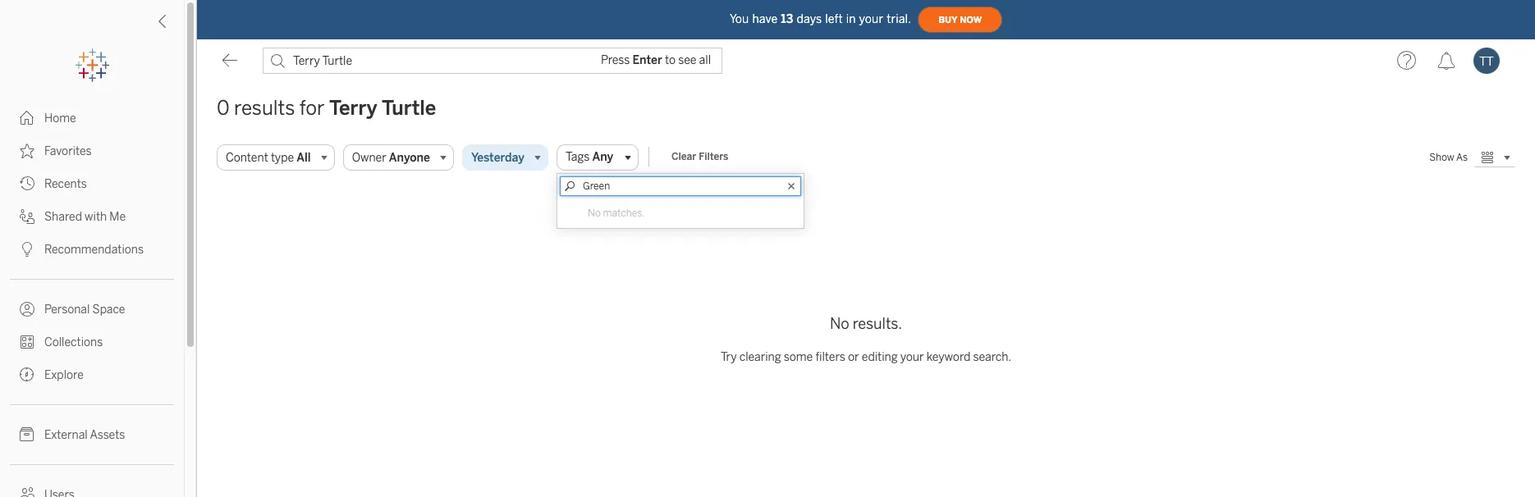 Task type: vqa. For each thing, say whether or not it's contained in the screenshot.
the topmost Text
no



Task type: locate. For each thing, give the bounding box(es) containing it.
results
[[234, 96, 295, 120]]

left
[[826, 12, 843, 26]]

yesterday button
[[462, 145, 549, 171]]

navigation panel element
[[0, 49, 184, 498]]

6 by text only_f5he34f image from the top
[[20, 428, 34, 443]]

editing
[[862, 351, 898, 365]]

personal space
[[44, 303, 125, 317]]

yesterday
[[471, 151, 525, 165]]

clear
[[672, 151, 697, 163]]

1 horizontal spatial your
[[901, 351, 924, 365]]

type
[[271, 151, 294, 165]]

your
[[860, 12, 884, 26], [901, 351, 924, 365]]

by text only_f5he34f image inside explore link
[[20, 368, 34, 383]]

0 horizontal spatial your
[[860, 12, 884, 26]]

0 vertical spatial your
[[860, 12, 884, 26]]

by text only_f5he34f image
[[20, 111, 34, 126], [20, 144, 34, 159], [20, 209, 34, 224]]

by text only_f5he34f image inside recents link
[[20, 177, 34, 191]]

or
[[848, 351, 860, 365]]

1 by text only_f5he34f image from the top
[[20, 111, 34, 126]]

no matches. option
[[588, 208, 788, 219]]

2 vertical spatial by text only_f5he34f image
[[20, 209, 34, 224]]

no left matches.
[[588, 208, 601, 219]]

search.
[[974, 351, 1012, 365]]

home
[[44, 112, 76, 126]]

have
[[753, 12, 778, 26]]

your for editing
[[901, 351, 924, 365]]

turtle
[[382, 96, 436, 120]]

clearing
[[740, 351, 782, 365]]

0 vertical spatial by text only_f5he34f image
[[20, 111, 34, 126]]

me
[[110, 210, 126, 224]]

terry
[[329, 96, 378, 120]]

no inside no matches. list box
[[588, 208, 601, 219]]

content
[[226, 151, 268, 165]]

no
[[588, 208, 601, 219], [830, 315, 850, 333]]

external
[[44, 429, 88, 443]]

by text only_f5he34f image inside external assets link
[[20, 428, 34, 443]]

by text only_f5he34f image inside recommendations "link"
[[20, 242, 34, 257]]

home link
[[0, 102, 184, 135]]

0 horizontal spatial no
[[588, 208, 601, 219]]

recommendations link
[[0, 233, 184, 266]]

1 vertical spatial no
[[830, 315, 850, 333]]

content type all
[[226, 151, 311, 165]]

by text only_f5he34f image for home
[[20, 111, 34, 126]]

1 vertical spatial your
[[901, 351, 924, 365]]

by text only_f5he34f image for recents
[[20, 177, 34, 191]]

0 vertical spatial no
[[588, 208, 601, 219]]

your right editing
[[901, 351, 924, 365]]

show
[[1430, 152, 1455, 163]]

no up filters
[[830, 315, 850, 333]]

by text only_f5he34f image for collections
[[20, 335, 34, 350]]

external assets
[[44, 429, 125, 443]]

shared with me link
[[0, 200, 184, 233]]

collections link
[[0, 326, 184, 359]]

tags
[[566, 150, 590, 164]]

by text only_f5he34f image inside favorites link
[[20, 144, 34, 159]]

filters
[[816, 351, 846, 365]]

main navigation. press the up and down arrow keys to access links. element
[[0, 102, 184, 498]]

show as
[[1430, 152, 1468, 163]]

by text only_f5he34f image
[[20, 177, 34, 191], [20, 242, 34, 257], [20, 302, 34, 317], [20, 335, 34, 350], [20, 368, 34, 383], [20, 428, 34, 443], [20, 488, 34, 498]]

buy now button
[[918, 7, 1003, 33]]

your right in
[[860, 12, 884, 26]]

by text only_f5he34f image inside collections link
[[20, 335, 34, 350]]

3 by text only_f5he34f image from the top
[[20, 302, 34, 317]]

buy now
[[939, 14, 982, 25]]

any
[[593, 150, 614, 164]]

4 by text only_f5he34f image from the top
[[20, 335, 34, 350]]

1 horizontal spatial no
[[830, 315, 850, 333]]

shared with me
[[44, 210, 126, 224]]

7 by text only_f5he34f image from the top
[[20, 488, 34, 498]]

by text only_f5he34f image for favorites
[[20, 144, 34, 159]]

keyword
[[927, 351, 971, 365]]

by text only_f5he34f image left "shared"
[[20, 209, 34, 224]]

by text only_f5he34f image left favorites on the top left of page
[[20, 144, 34, 159]]

no inside no results. status
[[830, 315, 850, 333]]

tags any
[[566, 150, 614, 164]]

owner
[[352, 151, 387, 165]]

by text only_f5he34f image inside home link
[[20, 111, 34, 126]]

1 vertical spatial by text only_f5he34f image
[[20, 144, 34, 159]]

recents
[[44, 177, 87, 191]]

1 by text only_f5he34f image from the top
[[20, 177, 34, 191]]

by text only_f5he34f image inside the personal space link
[[20, 302, 34, 317]]

3 by text only_f5he34f image from the top
[[20, 209, 34, 224]]

for
[[300, 96, 325, 120]]

all
[[297, 151, 311, 165]]

2 by text only_f5he34f image from the top
[[20, 242, 34, 257]]

5 by text only_f5he34f image from the top
[[20, 368, 34, 383]]

by text only_f5he34f image inside shared with me link
[[20, 209, 34, 224]]

0
[[217, 96, 230, 120]]

filters
[[699, 151, 729, 163]]

your inside no results. status
[[901, 351, 924, 365]]

space
[[92, 303, 125, 317]]

2 by text only_f5he34f image from the top
[[20, 144, 34, 159]]

recents link
[[0, 168, 184, 200]]

by text only_f5he34f image left home
[[20, 111, 34, 126]]

now
[[960, 14, 982, 25]]

trial.
[[887, 12, 912, 26]]



Task type: describe. For each thing, give the bounding box(es) containing it.
explore link
[[0, 359, 184, 392]]

days
[[797, 12, 822, 26]]

you have 13 days left in your trial.
[[730, 12, 912, 26]]

buy
[[939, 14, 958, 25]]

Search for views, metrics, workbooks, and more text field
[[263, 48, 723, 74]]

personal
[[44, 303, 90, 317]]

your for in
[[860, 12, 884, 26]]

as
[[1457, 152, 1468, 163]]

some
[[784, 351, 813, 365]]

clear filters
[[672, 151, 729, 163]]

in
[[847, 12, 856, 26]]

external assets link
[[0, 419, 184, 452]]

no results.
[[830, 315, 903, 333]]

by text only_f5he34f image for shared with me
[[20, 209, 34, 224]]

you
[[730, 12, 749, 26]]

filter bar region
[[217, 145, 1423, 229]]

shared
[[44, 210, 82, 224]]

explore
[[44, 369, 84, 383]]

results.
[[853, 315, 903, 333]]

no matches. list box
[[558, 199, 804, 228]]

favorites link
[[0, 135, 184, 168]]

by text only_f5he34f image for recommendations
[[20, 242, 34, 257]]

Search for tag text field
[[560, 177, 802, 196]]

favorites
[[44, 145, 92, 159]]

no results. status
[[721, 314, 1012, 379]]

13
[[781, 12, 794, 26]]

personal space link
[[0, 293, 184, 326]]

0 results for terry turtle
[[217, 96, 436, 120]]

recommendations
[[44, 243, 144, 257]]

by text only_f5he34f image for personal space
[[20, 302, 34, 317]]

anyone
[[389, 151, 430, 165]]

no for no results.
[[830, 315, 850, 333]]

clear filters button
[[664, 147, 736, 167]]

by text only_f5he34f image for explore
[[20, 368, 34, 383]]

try clearing some filters or editing your keyword search.
[[721, 351, 1012, 365]]

owner anyone
[[352, 151, 430, 165]]

collections
[[44, 336, 103, 350]]

assets
[[90, 429, 125, 443]]

with
[[85, 210, 107, 224]]

no matches.
[[588, 208, 645, 219]]

by text only_f5he34f image for external assets
[[20, 428, 34, 443]]

no for no matches.
[[588, 208, 601, 219]]

try
[[721, 351, 737, 365]]

main region
[[197, 82, 1536, 498]]

matches.
[[603, 208, 645, 219]]



